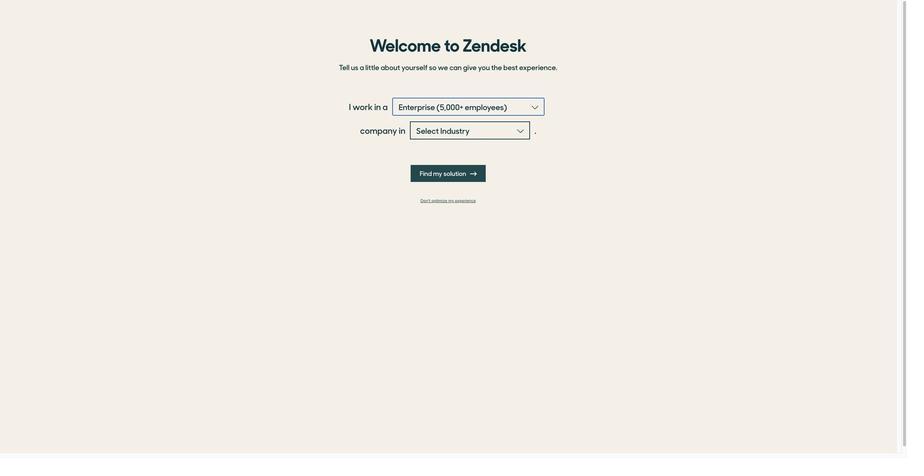 Task type: describe. For each thing, give the bounding box(es) containing it.
arrow right image
[[470, 171, 477, 177]]

don't
[[421, 198, 431, 204]]

find     my solution button
[[411, 165, 486, 182]]

so
[[429, 62, 437, 72]]

1 vertical spatial a
[[383, 101, 388, 113]]

i
[[349, 101, 351, 113]]

little
[[366, 62, 379, 72]]

don't optimize my experience link
[[335, 198, 562, 204]]

optimize
[[432, 198, 447, 204]]

welcome
[[370, 32, 441, 56]]

we
[[438, 62, 448, 72]]

don't optimize my experience
[[421, 198, 476, 204]]

solution
[[444, 169, 466, 178]]

us
[[351, 62, 358, 72]]

company in
[[360, 124, 406, 136]]

the
[[491, 62, 502, 72]]

.
[[535, 124, 537, 136]]



Task type: vqa. For each thing, say whether or not it's contained in the screenshot.
'Find     my solution'
yes



Task type: locate. For each thing, give the bounding box(es) containing it.
my
[[433, 169, 442, 178], [449, 198, 454, 204]]

work
[[353, 101, 373, 113]]

my right "optimize"
[[449, 198, 454, 204]]

0 horizontal spatial a
[[360, 62, 364, 72]]

in
[[374, 101, 381, 113], [399, 124, 406, 136]]

zendesk
[[463, 32, 527, 56]]

give
[[463, 62, 477, 72]]

1 horizontal spatial in
[[399, 124, 406, 136]]

a right work
[[383, 101, 388, 113]]

find
[[420, 169, 432, 178]]

1 vertical spatial my
[[449, 198, 454, 204]]

experience
[[455, 198, 476, 204]]

a
[[360, 62, 364, 72], [383, 101, 388, 113]]

best
[[504, 62, 518, 72]]

experience.
[[519, 62, 558, 72]]

0 horizontal spatial my
[[433, 169, 442, 178]]

in right company
[[399, 124, 406, 136]]

0 vertical spatial in
[[374, 101, 381, 113]]

tell
[[339, 62, 350, 72]]

about
[[381, 62, 400, 72]]

a right us
[[360, 62, 364, 72]]

my right find
[[433, 169, 442, 178]]

i work in a
[[349, 101, 388, 113]]

1 horizontal spatial my
[[449, 198, 454, 204]]

yourself
[[402, 62, 428, 72]]

0 vertical spatial my
[[433, 169, 442, 178]]

find     my solution
[[420, 169, 468, 178]]

to
[[444, 32, 460, 56]]

0 vertical spatial a
[[360, 62, 364, 72]]

company
[[360, 124, 397, 136]]

0 horizontal spatial in
[[374, 101, 381, 113]]

in right work
[[374, 101, 381, 113]]

you
[[478, 62, 490, 72]]

welcome to zendesk
[[370, 32, 527, 56]]

can
[[450, 62, 462, 72]]

my inside button
[[433, 169, 442, 178]]

1 horizontal spatial a
[[383, 101, 388, 113]]

1 vertical spatial in
[[399, 124, 406, 136]]

tell us a little about yourself so we can give you the best experience.
[[339, 62, 558, 72]]



